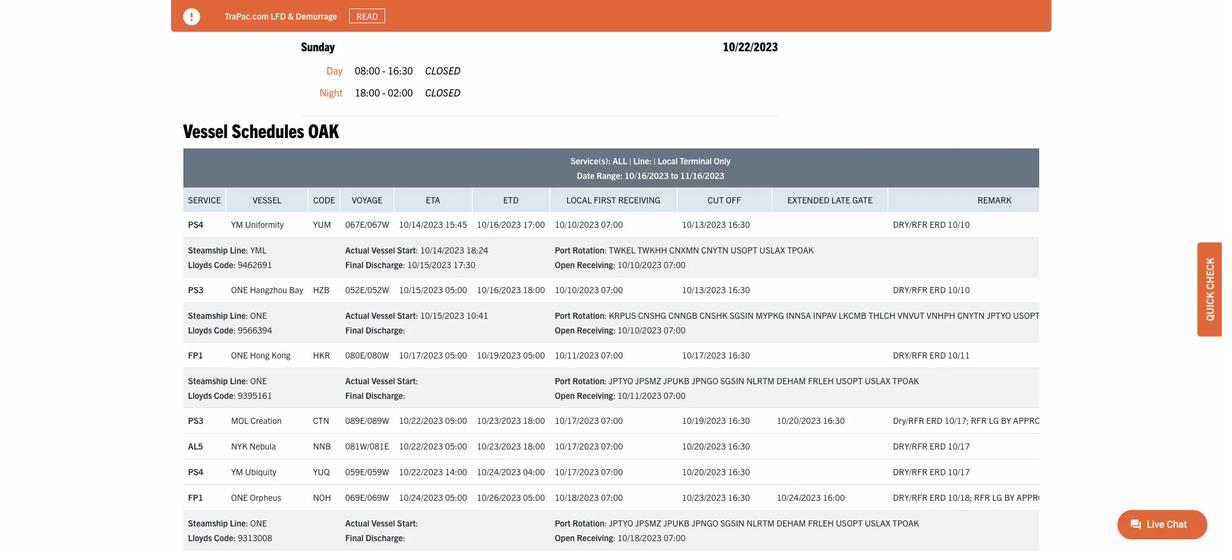 Task type: locate. For each thing, give the bounding box(es) containing it.
tpoak inside port rotation : twkel twkhh cnxmn cnytn usopt uslax tpoak open receiving : 10/10/2023 07:00
[[787, 244, 814, 255]]

1 vertical spatial 10/10
[[948, 284, 970, 295]]

start down 10/24/2023 05:00
[[397, 518, 416, 529]]

1 10/10 from the top
[[948, 219, 970, 230]]

actual vessel start : final discharge : down 080e/080w
[[345, 375, 418, 401]]

2 start from the top
[[397, 310, 416, 321]]

10/18/2023 inside port rotation : jptyo jpsmz jpukb jpngo sgsin nlrtm deham frleh usopt uslax tpoak open receiving : 10/18/2023 07:00
[[618, 532, 662, 543]]

port inside port rotation : jptyo jpsmz jpukb jpngo sgsin nlrtm deham frleh usopt uslax tpoak open receiving : 10/11/2023 07:00
[[555, 375, 571, 386]]

:
[[246, 244, 248, 255], [416, 244, 418, 255], [605, 244, 607, 255], [233, 259, 236, 270], [403, 259, 405, 270], [613, 259, 616, 270], [246, 310, 248, 321], [416, 310, 418, 321], [605, 310, 607, 321], [233, 324, 236, 335], [403, 324, 405, 335], [613, 324, 616, 335], [246, 375, 248, 386], [416, 375, 418, 386], [605, 375, 607, 386], [233, 390, 236, 401], [403, 390, 405, 401], [613, 390, 616, 401], [246, 518, 248, 529], [416, 518, 418, 529], [605, 518, 607, 529], [233, 532, 236, 543], [403, 532, 405, 543], [613, 532, 616, 543]]

4 open from the top
[[555, 532, 575, 543]]

10/24/2023 up 10/26/2023
[[477, 467, 521, 478]]

steamship for steamship line : one lloyds code : 9566394
[[188, 310, 228, 321]]

2 vertical spatial 10/20/2023 16:30
[[682, 467, 750, 478]]

actual down 080e/080w
[[345, 375, 369, 386]]

frleh inside port rotation : jptyo jpsmz jpukb jpngo sgsin nlrtm deham frleh usopt uslax tpoak open receiving : 10/11/2023 07:00
[[808, 375, 834, 386]]

ym ubiquity
[[231, 467, 276, 478]]

rotation inside port rotation : jptyo jpsmz jpukb jpngo sgsin nlrtm deham frleh usopt uslax tpoak open receiving : 10/18/2023 07:00
[[573, 518, 605, 529]]

0 vertical spatial cnytn
[[701, 244, 729, 255]]

3 actual from the top
[[345, 375, 369, 386]]

jpngo down 10/23/2023 16:30
[[692, 518, 718, 529]]

1 vertical spatial sgsin
[[720, 375, 744, 386]]

day
[[327, 64, 343, 76]]

10/23/2023 18:00
[[477, 415, 545, 426], [477, 441, 545, 452]]

2 vertical spatial 10/17/2023 07:00
[[555, 467, 623, 478]]

1 dry/rfr erd 10/10 from the top
[[893, 219, 970, 230]]

0 vertical spatial 10/15/2023
[[407, 259, 451, 270]]

night
[[320, 86, 343, 98]]

1 vertical spatial jptyo
[[609, 375, 633, 386]]

3 port from the top
[[555, 375, 571, 386]]

0 vertical spatial 10/17/2023 07:00
[[555, 415, 623, 426]]

2 actual vessel start : final discharge : from the top
[[345, 518, 418, 543]]

3 line from the top
[[230, 375, 246, 386]]

date
[[577, 170, 595, 181]]

by for 10/17;
[[1001, 415, 1011, 426]]

line up 9395161
[[230, 375, 246, 386]]

usopt inside port rotation : jptyo jpsmz jpukb jpngo sgsin nlrtm deham frleh usopt uslax tpoak open receiving : 10/11/2023 07:00
[[836, 375, 863, 386]]

start for steamship line : one lloyds code : 9566394
[[397, 310, 416, 321]]

frleh for port rotation : jptyo jpsmz jpukb jpngo sgsin nlrtm deham frleh usopt uslax tpoak open receiving : 10/18/2023 07:00
[[808, 518, 834, 529]]

2 jpukb from the top
[[663, 518, 690, 529]]

actual for steamship line : yml lloyds code : 9462691
[[345, 244, 369, 255]]

steamship inside steamship line : one lloyds code : 9395161
[[188, 375, 228, 386]]

port down 10/11/2023 07:00
[[555, 375, 571, 386]]

0 vertical spatial 10/17
[[948, 441, 970, 452]]

0 horizontal spatial |
[[629, 155, 631, 166]]

3 rotation from the top
[[573, 375, 605, 386]]

0 vertical spatial approval
[[1013, 415, 1055, 426]]

0 vertical spatial frleh
[[808, 375, 834, 386]]

frleh
[[808, 375, 834, 386], [808, 518, 834, 529]]

deham for : 10/18/2023 07:00
[[777, 518, 806, 529]]

1 vertical spatial ps4
[[188, 467, 203, 478]]

3 lloyds from the top
[[188, 390, 212, 401]]

10/14/2023 inside actual vessel start : 10/14/2023 18:24 final discharge : 10/15/2023 17:30
[[420, 244, 464, 255]]

jptyo
[[987, 310, 1011, 321], [609, 375, 633, 386], [609, 518, 633, 529]]

by for 10/18;
[[1004, 492, 1015, 503]]

steamship inside steamship line : one lloyds code : 9566394
[[188, 310, 228, 321]]

10/24/2023 left 16:00
[[777, 492, 821, 503]]

10/10/2023 inside port rotation : krpus cnshg cnngb cnshk sgsin mypkg innsa inpav lkcmb thlch vnvut vnhph cnytn jptyo usopt uslax tpoak open receiving : 10/10/2023 07:00
[[618, 324, 662, 335]]

frleh inside port rotation : jptyo jpsmz jpukb jpngo sgsin nlrtm deham frleh usopt uslax tpoak open receiving : 10/18/2023 07:00
[[808, 518, 834, 529]]

dry/rfr for 10/19/2023 05:00
[[893, 350, 928, 361]]

port for port rotation : twkel twkhh cnxmn cnytn usopt uslax tpoak open receiving : 10/10/2023 07:00
[[555, 244, 571, 255]]

steamship
[[188, 244, 228, 255], [188, 310, 228, 321], [188, 375, 228, 386], [188, 518, 228, 529]]

line up the "9566394"
[[230, 310, 246, 321]]

1 steamship from the top
[[188, 244, 228, 255]]

approval for dry/rfr erd 10/17; rfr lg by approval
[[1013, 415, 1055, 426]]

1 actual vessel start : final discharge : from the top
[[345, 375, 418, 401]]

1 vertical spatial closed
[[425, 86, 461, 98]]

2 jpsmz from the top
[[635, 518, 661, 529]]

10/13/2023 16:30 down the "cut"
[[682, 219, 750, 230]]

start inside actual vessel start : 10/14/2023 18:24 final discharge : 10/15/2023 17:30
[[397, 244, 416, 255]]

10/19/2023 16:30
[[682, 415, 750, 426]]

18:00 for 052e/052w
[[523, 284, 545, 295]]

sgsin inside port rotation : jptyo jpsmz jpukb jpngo sgsin nlrtm deham frleh usopt uslax tpoak open receiving : 10/11/2023 07:00
[[720, 375, 744, 386]]

2 10/23/2023 18:00 from the top
[[477, 441, 545, 452]]

nlrtm down 10/23/2023 16:30
[[746, 518, 775, 529]]

10/16/2023 down etd
[[477, 219, 521, 230]]

fp1 down steamship line : one lloyds code : 9566394
[[188, 350, 203, 361]]

1 frleh from the top
[[808, 375, 834, 386]]

0 vertical spatial lg
[[989, 415, 999, 426]]

1 vertical spatial jpngo
[[692, 518, 718, 529]]

1 10/17/2023 07:00 from the top
[[555, 415, 623, 426]]

02:00
[[388, 86, 413, 98]]

one hangzhou bay
[[231, 284, 303, 295]]

jpukb inside port rotation : jptyo jpsmz jpukb jpngo sgsin nlrtm deham frleh usopt uslax tpoak open receiving : 10/18/2023 07:00
[[663, 518, 690, 529]]

ps3 down steamship line : yml lloyds code : 9462691
[[188, 284, 203, 295]]

2 port from the top
[[555, 310, 571, 321]]

line inside steamship line : one lloyds code : 9566394
[[230, 310, 246, 321]]

0 vertical spatial 10/13/2023 16:30
[[682, 219, 750, 230]]

4 port from the top
[[555, 518, 571, 529]]

lkcmb
[[839, 310, 867, 321]]

05:00 for 069e/069w
[[445, 492, 467, 503]]

2 vertical spatial jptyo
[[609, 518, 633, 529]]

2 ym from the top
[[231, 467, 243, 478]]

receiving up 10/11/2023 07:00
[[577, 324, 613, 335]]

lfd
[[271, 10, 286, 21]]

jpsmz for 10/11/2023
[[635, 375, 661, 386]]

lloyds inside steamship line : yml lloyds code : 9462691
[[188, 259, 212, 270]]

1 ym from the top
[[231, 219, 243, 230]]

0 horizontal spatial cnytn
[[701, 244, 729, 255]]

1 fp1 from the top
[[188, 350, 203, 361]]

1 vertical spatial jpukb
[[663, 518, 690, 529]]

9395161
[[238, 390, 272, 401]]

1 horizontal spatial cnytn
[[957, 310, 985, 321]]

1 vertical spatial frleh
[[808, 518, 834, 529]]

ps3 for mol creation
[[188, 415, 203, 426]]

nyk
[[231, 441, 248, 452]]

0 horizontal spatial 10/11/2023
[[555, 350, 599, 361]]

discharge inside actual vessel start : 10/14/2023 18:24 final discharge : 10/15/2023 17:30
[[366, 259, 403, 270]]

0 vertical spatial jpngo
[[692, 375, 718, 386]]

2 10/17/2023 07:00 from the top
[[555, 441, 623, 452]]

1 dry/rfr erd 10/17 from the top
[[893, 441, 970, 452]]

final down 069e/069w
[[345, 532, 364, 543]]

3 steamship from the top
[[188, 375, 228, 386]]

10/10/2023 07:00 up the krpus
[[555, 284, 623, 295]]

1 port from the top
[[555, 244, 571, 255]]

1 vertical spatial cnytn
[[957, 310, 985, 321]]

jpukb for : 10/11/2023 07:00
[[663, 375, 690, 386]]

actual vessel start : 10/15/2023 10:41 final discharge :
[[345, 310, 488, 335]]

1 vertical spatial deham
[[777, 518, 806, 529]]

line inside steamship line : yml lloyds code : 9462691
[[230, 244, 246, 255]]

sgsin right the cnshk
[[730, 310, 754, 321]]

line inside steamship line : one lloyds code : 9395161
[[230, 375, 246, 386]]

actual inside actual vessel start : 10/14/2023 18:24 final discharge : 10/15/2023 17:30
[[345, 244, 369, 255]]

2 dry/rfr from the top
[[893, 284, 928, 295]]

uslax inside port rotation : twkel twkhh cnxmn cnytn usopt uslax tpoak open receiving : 10/10/2023 07:00
[[759, 244, 785, 255]]

2 10/22/2023 05:00 from the top
[[399, 441, 467, 452]]

10/17 for 10/23/2023 18:00
[[948, 441, 970, 452]]

steamship for steamship line : one lloyds code : 9313008
[[188, 518, 228, 529]]

10/24/2023 down 10/22/2023 14:00 on the left bottom
[[399, 492, 443, 503]]

1 vertical spatial 10/10/2023 07:00
[[555, 284, 623, 295]]

10/20/2023 16:30 for 04:00
[[682, 467, 750, 478]]

10/17/2023 for 089e/089w
[[555, 415, 599, 426]]

2 discharge from the top
[[366, 324, 403, 335]]

05:00 for 089e/089w
[[445, 415, 467, 426]]

code inside steamship line : one lloyds code : 9566394
[[214, 324, 233, 335]]

4 line from the top
[[230, 518, 246, 529]]

one up 9395161
[[250, 375, 267, 386]]

1 nlrtm from the top
[[746, 375, 775, 386]]

final
[[345, 259, 364, 270], [345, 324, 364, 335], [345, 390, 364, 401], [345, 532, 364, 543]]

07:00 inside port rotation : jptyo jpsmz jpukb jpngo sgsin nlrtm deham frleh usopt uslax tpoak open receiving : 10/18/2023 07:00
[[664, 532, 686, 543]]

line up 9313008
[[230, 518, 246, 529]]

code up mol
[[214, 390, 233, 401]]

erd for 069e/069w
[[930, 492, 946, 503]]

16:30 for 089e/089w
[[728, 415, 750, 426]]

2 steamship from the top
[[188, 310, 228, 321]]

1 vertical spatial 10/19/2023
[[682, 415, 726, 426]]

0 vertical spatial closed
[[425, 64, 461, 76]]

1 vertical spatial ym
[[231, 467, 243, 478]]

1 10/13/2023 16:30 from the top
[[682, 219, 750, 230]]

0 horizontal spatial 10/24/2023
[[399, 492, 443, 503]]

10/26/2023 05:00
[[477, 492, 545, 503]]

open inside port rotation : jptyo jpsmz jpukb jpngo sgsin nlrtm deham frleh usopt uslax tpoak open receiving : 10/11/2023 07:00
[[555, 390, 575, 401]]

actual vessel start : final discharge : for : 9313008
[[345, 518, 418, 543]]

1 horizontal spatial local
[[658, 155, 678, 166]]

1 horizontal spatial 10/24/2023
[[477, 467, 521, 478]]

2 closed from the top
[[425, 86, 461, 98]]

code inside steamship line : one lloyds code : 9313008
[[214, 532, 233, 543]]

voyage
[[352, 194, 383, 205]]

jptyo down 10/11/2023 07:00
[[609, 375, 633, 386]]

frleh down 10/24/2023 16:00 at bottom right
[[808, 518, 834, 529]]

0 vertical spatial 10/13/2023
[[682, 219, 726, 230]]

1 dry/rfr from the top
[[893, 219, 928, 230]]

one
[[231, 284, 248, 295], [250, 310, 267, 321], [231, 350, 248, 361], [250, 375, 267, 386], [231, 492, 248, 503], [250, 518, 267, 529]]

line for 9395161
[[230, 375, 246, 386]]

1 vertical spatial 10/14/2023
[[420, 244, 464, 255]]

actual inside actual vessel start : 10/15/2023 10:41 final discharge :
[[345, 310, 369, 321]]

10/24/2023 for 10/24/2023 04:00
[[477, 467, 521, 478]]

| right the all
[[629, 155, 631, 166]]

ym uniformity
[[231, 219, 284, 230]]

0 vertical spatial actual vessel start : final discharge :
[[345, 375, 418, 401]]

1 vertical spatial dry/rfr erd 10/10
[[893, 284, 970, 295]]

10/14/2023 up 17:30
[[420, 244, 464, 255]]

4 steamship from the top
[[188, 518, 228, 529]]

jpukb inside port rotation : jptyo jpsmz jpukb jpngo sgsin nlrtm deham frleh usopt uslax tpoak open receiving : 10/11/2023 07:00
[[663, 375, 690, 386]]

tpoak
[[787, 244, 814, 255], [1070, 310, 1096, 321], [893, 375, 919, 386], [893, 518, 919, 529]]

0 vertical spatial deham
[[777, 375, 806, 386]]

| right line:
[[654, 155, 656, 166]]

start down "10/14/2023 15:45"
[[397, 244, 416, 255]]

port inside port rotation : twkel twkhh cnxmn cnytn usopt uslax tpoak open receiving : 10/10/2023 07:00
[[555, 244, 571, 255]]

cnytn right the vnhph
[[957, 310, 985, 321]]

deham for : 10/11/2023 07:00
[[777, 375, 806, 386]]

open inside port rotation : jptyo jpsmz jpukb jpngo sgsin nlrtm deham frleh usopt uslax tpoak open receiving : 10/18/2023 07:00
[[555, 532, 575, 543]]

lloyds left the "9566394"
[[188, 324, 212, 335]]

1 jpngo from the top
[[692, 375, 718, 386]]

sgsin inside port rotation : jptyo jpsmz jpukb jpngo sgsin nlrtm deham frleh usopt uslax tpoak open receiving : 10/18/2023 07:00
[[720, 518, 744, 529]]

discharge up 052e/052w
[[366, 259, 403, 270]]

10/13/2023
[[682, 219, 726, 230], [682, 284, 726, 295]]

10/15/2023 inside actual vessel start : 10/15/2023 10:41 final discharge :
[[420, 310, 464, 321]]

ym left ubiquity
[[231, 467, 243, 478]]

0 vertical spatial ps4
[[188, 219, 203, 230]]

1 ps4 from the top
[[188, 219, 203, 230]]

code left 9313008
[[214, 532, 233, 543]]

2 dry/rfr erd 10/17 from the top
[[893, 467, 970, 478]]

1 - from the top
[[382, 64, 386, 76]]

18:00 - 02:00
[[355, 86, 413, 98]]

10/15/2023 up 10/15/2023 05:00
[[407, 259, 451, 270]]

2 deham from the top
[[777, 518, 806, 529]]

4 start from the top
[[397, 518, 416, 529]]

0 vertical spatial 10/11/2023
[[555, 350, 599, 361]]

2 final from the top
[[345, 324, 364, 335]]

closed for 16:30
[[425, 64, 461, 76]]

lloyds for steamship line : one lloyds code : 9566394
[[188, 324, 212, 335]]

10/19/2023
[[477, 350, 521, 361], [682, 415, 726, 426]]

2 lloyds from the top
[[188, 324, 212, 335]]

approval for dry/rfr erd 10/18; rfr lg by approval
[[1017, 492, 1058, 503]]

lloyds inside steamship line : one lloyds code : 9395161
[[188, 390, 212, 401]]

deham
[[777, 375, 806, 386], [777, 518, 806, 529]]

1 horizontal spatial |
[[654, 155, 656, 166]]

approval
[[1013, 415, 1055, 426], [1017, 492, 1058, 503]]

dry/rfr erd 10/17 up 10/18;
[[893, 467, 970, 478]]

only
[[714, 155, 731, 166]]

closed right 08:00 - 16:30
[[425, 64, 461, 76]]

one up the "9566394"
[[250, 310, 267, 321]]

frleh for port rotation : jptyo jpsmz jpukb jpngo sgsin nlrtm deham frleh usopt uslax tpoak open receiving : 10/11/2023 07:00
[[808, 375, 834, 386]]

start down 10/17/2023 05:00
[[397, 375, 416, 386]]

2 vertical spatial 10/15/2023
[[420, 310, 464, 321]]

1 vertical spatial jpsmz
[[635, 518, 661, 529]]

dry/rfr erd 10/10
[[893, 219, 970, 230], [893, 284, 970, 295]]

1 line from the top
[[230, 244, 246, 255]]

10/16/2023 for 10/16/2023 17:00
[[477, 219, 521, 230]]

1 vertical spatial 10/17/2023 07:00
[[555, 441, 623, 452]]

final up 080e/080w
[[345, 324, 364, 335]]

10/10/2023
[[555, 219, 599, 230], [618, 259, 662, 270], [555, 284, 599, 295], [618, 324, 662, 335]]

0 vertical spatial jpukb
[[663, 375, 690, 386]]

1 vertical spatial nlrtm
[[746, 518, 775, 529]]

18:00
[[355, 86, 380, 98], [523, 284, 545, 295], [523, 415, 545, 426], [523, 441, 545, 452]]

lg right 10/17;
[[989, 415, 999, 426]]

0 vertical spatial ym
[[231, 219, 243, 230]]

10/10 for 10/16/2023 17:00
[[948, 219, 970, 230]]

2 10/10/2023 07:00 from the top
[[555, 284, 623, 295]]

10/17 down 10/17;
[[948, 441, 970, 452]]

1 rotation from the top
[[573, 244, 605, 255]]

0 vertical spatial -
[[382, 64, 386, 76]]

local up the to
[[658, 155, 678, 166]]

2 horizontal spatial 10/24/2023
[[777, 492, 821, 503]]

2 frleh from the top
[[808, 518, 834, 529]]

receiving inside port rotation : jptyo jpsmz jpukb jpngo sgsin nlrtm deham frleh usopt uslax tpoak open receiving : 10/11/2023 07:00
[[577, 390, 613, 401]]

dry/rfr for 10/23/2023 18:00
[[893, 441, 928, 452]]

1 open from the top
[[555, 259, 575, 270]]

2 vertical spatial 10/20/2023
[[682, 467, 726, 478]]

0 vertical spatial jpsmz
[[635, 375, 661, 386]]

1 lloyds from the top
[[188, 259, 212, 270]]

4 actual from the top
[[345, 518, 369, 529]]

code inside steamship line : one lloyds code : 9395161
[[214, 390, 233, 401]]

10/15/2023 down 10/15/2023 05:00
[[420, 310, 464, 321]]

10/14/2023 down "eta" at the left of the page
[[399, 219, 443, 230]]

lloyds for steamship line : one lloyds code : 9395161
[[188, 390, 212, 401]]

frleh down port rotation : krpus cnshg cnngb cnshk sgsin mypkg innsa inpav lkcmb thlch vnvut vnhph cnytn jptyo usopt uslax tpoak open receiving : 10/10/2023 07:00 on the bottom of the page
[[808, 375, 834, 386]]

tpoak inside port rotation : jptyo jpsmz jpukb jpngo sgsin nlrtm deham frleh usopt uslax tpoak open receiving : 10/18/2023 07:00
[[893, 518, 919, 529]]

receiving down 10/11/2023 07:00
[[577, 390, 613, 401]]

fp1 up steamship line : one lloyds code : 9313008
[[188, 492, 203, 503]]

hzb
[[313, 284, 330, 295]]

code left the "9566394"
[[214, 324, 233, 335]]

0 vertical spatial local
[[658, 155, 678, 166]]

late
[[832, 194, 850, 205]]

by right 10/18;
[[1004, 492, 1015, 503]]

10/10/2023 inside port rotation : twkel twkhh cnxmn cnytn usopt uslax tpoak open receiving : 10/10/2023 07:00
[[618, 259, 662, 270]]

0 horizontal spatial 10/19/2023
[[477, 350, 521, 361]]

port down 10/18/2023 07:00
[[555, 518, 571, 529]]

cnytn inside port rotation : krpus cnshg cnngb cnshk sgsin mypkg innsa inpav lkcmb thlch vnvut vnhph cnytn jptyo usopt uslax tpoak open receiving : 10/10/2023 07:00
[[957, 310, 985, 321]]

4 rotation from the top
[[573, 518, 605, 529]]

- right 08:00
[[382, 64, 386, 76]]

port left twkel on the top
[[555, 244, 571, 255]]

lloyds for steamship line : one lloyds code : 9313008
[[188, 532, 212, 543]]

actual vessel start : final discharge : down 069e/069w
[[345, 518, 418, 543]]

jpsmz inside port rotation : jptyo jpsmz jpukb jpngo sgsin nlrtm deham frleh usopt uslax tpoak open receiving : 10/11/2023 07:00
[[635, 375, 661, 386]]

deham inside port rotation : jptyo jpsmz jpukb jpngo sgsin nlrtm deham frleh usopt uslax tpoak open receiving : 10/18/2023 07:00
[[777, 518, 806, 529]]

jpngo inside port rotation : jptyo jpsmz jpukb jpngo sgsin nlrtm deham frleh usopt uslax tpoak open receiving : 10/18/2023 07:00
[[692, 518, 718, 529]]

sgsin down 10/23/2023 16:30
[[720, 518, 744, 529]]

10/22/2023 for 081w/081e
[[399, 441, 443, 452]]

0 vertical spatial sgsin
[[730, 310, 754, 321]]

actual down 067e/067w
[[345, 244, 369, 255]]

1 10/23/2023 18:00 from the top
[[477, 415, 545, 426]]

jpsmz for 10/18/2023
[[635, 518, 661, 529]]

2 vertical spatial 10/23/2023
[[682, 492, 726, 503]]

10/15/2023 up actual vessel start : 10/15/2023 10:41 final discharge :
[[399, 284, 443, 295]]

port rotation : jptyo jpsmz jpukb jpngo sgsin nlrtm deham frleh usopt uslax tpoak open receiving : 10/11/2023 07:00
[[555, 375, 919, 401]]

4 dry/rfr from the top
[[893, 441, 928, 452]]

receiving down twkel on the top
[[577, 259, 613, 270]]

1 vertical spatial 10/16/2023
[[477, 219, 521, 230]]

local down date
[[566, 194, 592, 205]]

tpoak inside port rotation : jptyo jpsmz jpukb jpngo sgsin nlrtm deham frleh usopt uslax tpoak open receiving : 10/11/2023 07:00
[[893, 375, 919, 386]]

open inside port rotation : krpus cnshg cnngb cnshk sgsin mypkg innsa inpav lkcmb thlch vnvut vnhph cnytn jptyo usopt uslax tpoak open receiving : 10/10/2023 07:00
[[555, 324, 575, 335]]

2 10/17 from the top
[[948, 467, 970, 478]]

erd for 052e/052w
[[930, 284, 946, 295]]

fp1
[[188, 350, 203, 361], [188, 492, 203, 503]]

0 vertical spatial dry/rfr erd 10/17
[[893, 441, 970, 452]]

3 start from the top
[[397, 375, 416, 386]]

cnytn inside port rotation : twkel twkhh cnxmn cnytn usopt uslax tpoak open receiving : 10/10/2023 07:00
[[701, 244, 729, 255]]

lloyds left the 9462691
[[188, 259, 212, 270]]

1 deham from the top
[[777, 375, 806, 386]]

07:00 inside port rotation : krpus cnshg cnngb cnshk sgsin mypkg innsa inpav lkcmb thlch vnvut vnhph cnytn jptyo usopt uslax tpoak open receiving : 10/10/2023 07:00
[[664, 324, 686, 335]]

discharge down 069e/069w
[[366, 532, 403, 543]]

usopt inside port rotation : jptyo jpsmz jpukb jpngo sgsin nlrtm deham frleh usopt uslax tpoak open receiving : 10/18/2023 07:00
[[836, 518, 863, 529]]

port inside port rotation : jptyo jpsmz jpukb jpngo sgsin nlrtm deham frleh usopt uslax tpoak open receiving : 10/18/2023 07:00
[[555, 518, 571, 529]]

10/16/2023 up 10:41
[[477, 284, 521, 295]]

0 vertical spatial 10/18/2023
[[555, 492, 599, 503]]

0 vertical spatial 10/23/2023
[[477, 415, 521, 426]]

2 open from the top
[[555, 324, 575, 335]]

mol creation
[[231, 415, 282, 426]]

1 vertical spatial 10/22/2023 05:00
[[399, 441, 467, 452]]

1 horizontal spatial 10/11/2023
[[618, 390, 662, 401]]

nnb
[[313, 441, 331, 452]]

10/19/2023 down 10:41
[[477, 350, 521, 361]]

0 vertical spatial 10/23/2023 18:00
[[477, 415, 545, 426]]

1 vertical spatial local
[[566, 194, 592, 205]]

10/17/2023 07:00 for 089e/089w
[[555, 415, 623, 426]]

code left the 9462691
[[214, 259, 233, 270]]

0 vertical spatial jptyo
[[987, 310, 1011, 321]]

1 vertical spatial approval
[[1017, 492, 1058, 503]]

0 vertical spatial 10/16/2023
[[625, 170, 669, 181]]

rotation inside port rotation : krpus cnshg cnngb cnshk sgsin mypkg innsa inpav lkcmb thlch vnvut vnhph cnytn jptyo usopt uslax tpoak open receiving : 10/10/2023 07:00
[[573, 310, 605, 321]]

2 dry/rfr erd 10/10 from the top
[[893, 284, 970, 295]]

1 horizontal spatial 10/18/2023
[[618, 532, 662, 543]]

1 jpsmz from the top
[[635, 375, 661, 386]]

1 vertical spatial 10/18/2023
[[618, 532, 662, 543]]

jpukb down the 10/17/2023 16:30
[[663, 375, 690, 386]]

&
[[288, 10, 294, 21]]

jptyo inside port rotation : jptyo jpsmz jpukb jpngo sgsin nlrtm deham frleh usopt uslax tpoak open receiving : 10/11/2023 07:00
[[609, 375, 633, 386]]

10/16/2023
[[625, 170, 669, 181], [477, 219, 521, 230], [477, 284, 521, 295]]

1 vertical spatial 10/13/2023
[[682, 284, 726, 295]]

rotation inside port rotation : jptyo jpsmz jpukb jpngo sgsin nlrtm deham frleh usopt uslax tpoak open receiving : 10/11/2023 07:00
[[573, 375, 605, 386]]

lloyds inside steamship line : one lloyds code : 9566394
[[188, 324, 212, 335]]

jpsmz inside port rotation : jptyo jpsmz jpukb jpngo sgsin nlrtm deham frleh usopt uslax tpoak open receiving : 10/18/2023 07:00
[[635, 518, 661, 529]]

07:00 inside port rotation : jptyo jpsmz jpukb jpngo sgsin nlrtm deham frleh usopt uslax tpoak open receiving : 10/11/2023 07:00
[[664, 390, 686, 401]]

1 vertical spatial 10/15/2023
[[399, 284, 443, 295]]

1 10/10/2023 07:00 from the top
[[555, 219, 623, 230]]

ym
[[231, 219, 243, 230], [231, 467, 243, 478]]

3 dry/rfr from the top
[[893, 350, 928, 361]]

1 jpukb from the top
[[663, 375, 690, 386]]

1 start from the top
[[397, 244, 416, 255]]

usopt
[[731, 244, 758, 255], [1013, 310, 1040, 321], [836, 375, 863, 386], [836, 518, 863, 529]]

line inside steamship line : one lloyds code : 9313008
[[230, 518, 246, 529]]

rotation left twkel on the top
[[573, 244, 605, 255]]

usopt inside port rotation : twkel twkhh cnxmn cnytn usopt uslax tpoak open receiving : 10/10/2023 07:00
[[731, 244, 758, 255]]

1 vertical spatial 10/23/2023
[[477, 441, 521, 452]]

ps3 up al5
[[188, 415, 203, 426]]

erd for 080e/080w
[[930, 350, 946, 361]]

2 ps3 from the top
[[188, 415, 203, 426]]

080e/080w
[[345, 350, 389, 361]]

1 vertical spatial dry/rfr erd 10/17
[[893, 467, 970, 478]]

1 10/22/2023 05:00 from the top
[[399, 415, 467, 426]]

10/13/2023 for 10/16/2023 17:00
[[682, 219, 726, 230]]

4 lloyds from the top
[[188, 532, 212, 543]]

10/19/2023 down port rotation : jptyo jpsmz jpukb jpngo sgsin nlrtm deham frleh usopt uslax tpoak open receiving : 10/11/2023 07:00 in the bottom of the page
[[682, 415, 726, 426]]

start down 10/15/2023 05:00
[[397, 310, 416, 321]]

dry/rfr
[[893, 219, 928, 230], [893, 284, 928, 295], [893, 350, 928, 361], [893, 441, 928, 452], [893, 467, 928, 478], [893, 492, 928, 503]]

check
[[1204, 258, 1216, 290]]

1 vertical spatial by
[[1004, 492, 1015, 503]]

10/23/2023 for 081w/081e
[[477, 441, 521, 452]]

1 10/17 from the top
[[948, 441, 970, 452]]

0 vertical spatial 10/20/2023
[[777, 415, 821, 426]]

0 vertical spatial dry/rfr erd 10/10
[[893, 219, 970, 230]]

2 10/10 from the top
[[948, 284, 970, 295]]

2 jpngo from the top
[[692, 518, 718, 529]]

deham inside port rotation : jptyo jpsmz jpukb jpngo sgsin nlrtm deham frleh usopt uslax tpoak open receiving : 10/11/2023 07:00
[[777, 375, 806, 386]]

closed
[[425, 64, 461, 76], [425, 86, 461, 98]]

uslax inside port rotation : jptyo jpsmz jpukb jpngo sgsin nlrtm deham frleh usopt uslax tpoak open receiving : 10/11/2023 07:00
[[865, 375, 891, 386]]

1 vertical spatial lg
[[992, 492, 1002, 503]]

trapac.com lfd & demurrage
[[225, 10, 337, 21]]

final up 089e/089w at the bottom of the page
[[345, 390, 364, 401]]

rfr right 10/17;
[[971, 415, 987, 426]]

vnhph
[[927, 310, 955, 321]]

jptyo inside port rotation : jptyo jpsmz jpukb jpngo sgsin nlrtm deham frleh usopt uslax tpoak open receiving : 10/18/2023 07:00
[[609, 518, 633, 529]]

vessel for steamship line : one lloyds code : 9395161
[[371, 375, 395, 386]]

0 vertical spatial 10/10/2023 07:00
[[555, 219, 623, 230]]

actual vessel start : final discharge :
[[345, 375, 418, 401], [345, 518, 418, 543]]

10/24/2023 for 10/24/2023 16:00
[[777, 492, 821, 503]]

start for steamship line : one lloyds code : 9313008
[[397, 518, 416, 529]]

nlrtm down the 10/17/2023 16:30
[[746, 375, 775, 386]]

3 10/17/2023 07:00 from the top
[[555, 467, 623, 478]]

steamship line : one lloyds code : 9313008
[[188, 518, 272, 543]]

2 actual from the top
[[345, 310, 369, 321]]

rotation down 10/18/2023 07:00
[[573, 518, 605, 529]]

10/14/2023
[[399, 219, 443, 230], [420, 244, 464, 255]]

one up 9313008
[[250, 518, 267, 529]]

yml
[[250, 244, 267, 255]]

lloyds up al5
[[188, 390, 212, 401]]

dry/rfr erd 10/17 down dry/rfr
[[893, 441, 970, 452]]

code inside steamship line : yml lloyds code : 9462691
[[214, 259, 233, 270]]

1 vertical spatial 10/11/2023
[[618, 390, 662, 401]]

vessel inside actual vessel start : 10/15/2023 10:41 final discharge :
[[371, 310, 395, 321]]

steamship line : one lloyds code : 9566394
[[188, 310, 272, 335]]

1 vertical spatial 10/17
[[948, 467, 970, 478]]

10/22/2023 for 089e/089w
[[399, 415, 443, 426]]

10/17/2023 07:00 for 059e/059w
[[555, 467, 623, 478]]

lloyds left 9313008
[[188, 532, 212, 543]]

jptyo down 10/18/2023 07:00
[[609, 518, 633, 529]]

code for steamship line : yml lloyds code : 9462691
[[214, 259, 233, 270]]

1 vertical spatial 10/23/2023 18:00
[[477, 441, 545, 452]]

10/22/2023 05:00
[[399, 415, 467, 426], [399, 441, 467, 452]]

2 fp1 from the top
[[188, 492, 203, 503]]

1 | from the left
[[629, 155, 631, 166]]

10/19/2023 for 10/19/2023 05:00
[[477, 350, 521, 361]]

port up 10/11/2023 07:00
[[555, 310, 571, 321]]

|
[[629, 155, 631, 166], [654, 155, 656, 166]]

0 vertical spatial 10/14/2023
[[399, 219, 443, 230]]

steamship inside steamship line : yml lloyds code : 9462691
[[188, 244, 228, 255]]

10/23/2023 18:00 for 081w/081e
[[477, 441, 545, 452]]

jpukb down 10/23/2023 16:30
[[663, 518, 690, 529]]

2 rotation from the top
[[573, 310, 605, 321]]

1 vertical spatial actual vessel start : final discharge :
[[345, 518, 418, 543]]

3 open from the top
[[555, 390, 575, 401]]

1 closed from the top
[[425, 64, 461, 76]]

10/16/2023 down line:
[[625, 170, 669, 181]]

0 vertical spatial by
[[1001, 415, 1011, 426]]

rotation down 10/11/2023 07:00
[[573, 375, 605, 386]]

10/16/2023 17:00
[[477, 219, 545, 230]]

rotation inside port rotation : twkel twkhh cnxmn cnytn usopt uslax tpoak open receiving : 10/10/2023 07:00
[[573, 244, 605, 255]]

0 vertical spatial nlrtm
[[746, 375, 775, 386]]

rfr right 10/18;
[[974, 492, 990, 503]]

actual down 069e/069w
[[345, 518, 369, 529]]

6 dry/rfr from the top
[[893, 492, 928, 503]]

final up 052e/052w
[[345, 259, 364, 270]]

fp1 for one orpheus
[[188, 492, 203, 503]]

0 vertical spatial 10/10
[[948, 219, 970, 230]]

0 vertical spatial fp1
[[188, 350, 203, 361]]

lg right 10/18;
[[992, 492, 1002, 503]]

2 vertical spatial sgsin
[[720, 518, 744, 529]]

actual for steamship line : one lloyds code : 9395161
[[345, 375, 369, 386]]

uslax inside port rotation : krpus cnshg cnngb cnshk sgsin mypkg innsa inpav lkcmb thlch vnvut vnhph cnytn jptyo usopt uslax tpoak open receiving : 10/10/2023 07:00
[[1042, 310, 1068, 321]]

0 vertical spatial rfr
[[971, 415, 987, 426]]

discharge up 080e/080w
[[366, 324, 403, 335]]

1 vertical spatial 10/20/2023
[[682, 441, 726, 452]]

gate
[[852, 194, 873, 205]]

receiving down 10/18/2023 07:00
[[577, 532, 613, 543]]

1 vertical spatial ps3
[[188, 415, 203, 426]]

1 vertical spatial 10/20/2023 16:30
[[682, 441, 750, 452]]

rfr
[[971, 415, 987, 426], [974, 492, 990, 503]]

10/19/2023 for 10/19/2023 16:30
[[682, 415, 726, 426]]

jptyo inside port rotation : krpus cnshg cnngb cnshk sgsin mypkg innsa inpav lkcmb thlch vnvut vnhph cnytn jptyo usopt uslax tpoak open receiving : 10/10/2023 07:00
[[987, 310, 1011, 321]]

10/13/2023 down the "cut"
[[682, 219, 726, 230]]

rotation left the krpus
[[573, 310, 605, 321]]

1 ps3 from the top
[[188, 284, 203, 295]]

1 actual from the top
[[345, 244, 369, 255]]

nlrtm inside port rotation : jptyo jpsmz jpukb jpngo sgsin nlrtm deham frleh usopt uslax tpoak open receiving : 10/18/2023 07:00
[[746, 518, 775, 529]]

10/23/2023
[[477, 415, 521, 426], [477, 441, 521, 452], [682, 492, 726, 503]]

start inside actual vessel start : 10/15/2023 10:41 final discharge :
[[397, 310, 416, 321]]

nlrtm for : 10/11/2023 07:00
[[746, 375, 775, 386]]

one inside steamship line : one lloyds code : 9566394
[[250, 310, 267, 321]]

erd
[[930, 219, 946, 230], [930, 284, 946, 295], [930, 350, 946, 361], [926, 415, 943, 426], [930, 441, 946, 452], [930, 467, 946, 478], [930, 492, 946, 503]]

local
[[658, 155, 678, 166], [566, 194, 592, 205]]

jpngo inside port rotation : jptyo jpsmz jpukb jpngo sgsin nlrtm deham frleh usopt uslax tpoak open receiving : 10/11/2023 07:00
[[692, 375, 718, 386]]

discharge up 089e/089w at the bottom of the page
[[366, 390, 403, 401]]

1 vertical spatial rfr
[[974, 492, 990, 503]]

10/16/2023 for 10/16/2023 18:00
[[477, 284, 521, 295]]

port rotation : jptyo jpsmz jpukb jpngo sgsin nlrtm deham frleh usopt uslax tpoak open receiving : 10/18/2023 07:00
[[555, 518, 919, 543]]

0 vertical spatial ps3
[[188, 284, 203, 295]]

2 nlrtm from the top
[[746, 518, 775, 529]]

jpngo for : 10/18/2023 07:00
[[692, 518, 718, 529]]

0 vertical spatial 10/19/2023
[[477, 350, 521, 361]]

lloyds inside steamship line : one lloyds code : 9313008
[[188, 532, 212, 543]]

0 vertical spatial 10/20/2023 16:30
[[777, 415, 845, 426]]

steamship line : yml lloyds code : 9462691
[[188, 244, 272, 270]]

07:00 inside port rotation : twkel twkhh cnxmn cnytn usopt uslax tpoak open receiving : 10/10/2023 07:00
[[664, 259, 686, 270]]

0 horizontal spatial local
[[566, 194, 592, 205]]

ps4 for ym uniformity
[[188, 219, 203, 230]]

ps4 down service
[[188, 219, 203, 230]]

sgsin for : 10/11/2023 07:00
[[720, 375, 744, 386]]

ym left uniformity
[[231, 219, 243, 230]]

2 10/13/2023 from the top
[[682, 284, 726, 295]]

ps4 down al5
[[188, 467, 203, 478]]

port inside port rotation : krpus cnshg cnngb cnshk sgsin mypkg innsa inpav lkcmb thlch vnvut vnhph cnytn jptyo usopt uslax tpoak open receiving : 10/10/2023 07:00
[[555, 310, 571, 321]]

08:00
[[355, 64, 380, 76]]

nlrtm inside port rotation : jptyo jpsmz jpukb jpngo sgsin nlrtm deham frleh usopt uslax tpoak open receiving : 10/11/2023 07:00
[[746, 375, 775, 386]]

2 line from the top
[[230, 310, 246, 321]]

10/17/2023
[[399, 350, 443, 361], [682, 350, 726, 361], [555, 415, 599, 426], [555, 441, 599, 452], [555, 467, 599, 478]]

trapac.com
[[225, 10, 269, 21]]

rotation for port rotation : twkel twkhh cnxmn cnytn usopt uslax tpoak open receiving : 10/10/2023 07:00
[[573, 244, 605, 255]]

2 vertical spatial 10/16/2023
[[477, 284, 521, 295]]

steamship line : one lloyds code : 9395161
[[188, 375, 272, 401]]

jpukb
[[663, 375, 690, 386], [663, 518, 690, 529]]

2 - from the top
[[382, 86, 386, 98]]

cnytn right cnxmn
[[701, 244, 729, 255]]

ps3
[[188, 284, 203, 295], [188, 415, 203, 426]]

1 final from the top
[[345, 259, 364, 270]]

10/18/2023 07:00
[[555, 492, 623, 503]]

10/13/2023 up the cnshk
[[682, 284, 726, 295]]

10/16/2023 inside "service(s): all | line: | local terminal only date range: 10/16/2023 to 11/16/2023"
[[625, 170, 669, 181]]

quick check
[[1204, 258, 1216, 321]]

1 10/13/2023 from the top
[[682, 219, 726, 230]]

steamship inside steamship line : one lloyds code : 9313008
[[188, 518, 228, 529]]

1 vertical spatial -
[[382, 86, 386, 98]]

0 vertical spatial 10/22/2023 05:00
[[399, 415, 467, 426]]

cnngb
[[668, 310, 698, 321]]

rfr for 10/17;
[[971, 415, 987, 426]]

vessel inside actual vessel start : 10/14/2023 18:24 final discharge : 10/15/2023 17:30
[[371, 244, 395, 255]]

5 dry/rfr from the top
[[893, 467, 928, 478]]

1 discharge from the top
[[366, 259, 403, 270]]

sgsin inside port rotation : krpus cnshg cnngb cnshk sgsin mypkg innsa inpav lkcmb thlch vnvut vnhph cnytn jptyo usopt uslax tpoak open receiving : 10/10/2023 07:00
[[730, 310, 754, 321]]

10/11/2023 inside port rotation : jptyo jpsmz jpukb jpngo sgsin nlrtm deham frleh usopt uslax tpoak open receiving : 10/11/2023 07:00
[[618, 390, 662, 401]]

9313008
[[238, 532, 272, 543]]

2 ps4 from the top
[[188, 467, 203, 478]]

2 10/13/2023 16:30 from the top
[[682, 284, 750, 295]]

10/20/2023 for 10/23/2023 18:00
[[682, 441, 726, 452]]

10/17/2023 07:00
[[555, 415, 623, 426], [555, 441, 623, 452], [555, 467, 623, 478]]



Task type: vqa. For each thing, say whether or not it's contained in the screenshot.


Task type: describe. For each thing, give the bounding box(es) containing it.
lg for 10/17;
[[989, 415, 999, 426]]

yuq
[[313, 467, 330, 478]]

one inside steamship line : one lloyds code : 9313008
[[250, 518, 267, 529]]

10/20/2023 16:30 for 18:00
[[682, 441, 750, 452]]

dry/rfr erd 10/17; rfr lg by approval
[[893, 415, 1055, 426]]

etd
[[503, 194, 519, 205]]

twkel
[[609, 244, 636, 255]]

hangzhou
[[250, 284, 287, 295]]

081w/081e
[[345, 441, 389, 452]]

0 horizontal spatial 10/18/2023
[[555, 492, 599, 503]]

10/17/2023 07:00 for 081w/081e
[[555, 441, 623, 452]]

jptyo for port rotation : jptyo jpsmz jpukb jpngo sgsin nlrtm deham frleh usopt uslax tpoak open receiving : 10/11/2023 07:00
[[609, 375, 633, 386]]

demurrage
[[296, 10, 337, 21]]

10/24/2023 05:00
[[399, 492, 467, 503]]

code for steamship line : one lloyds code : 9395161
[[214, 390, 233, 401]]

15:45
[[445, 219, 467, 230]]

nyk nebula
[[231, 441, 276, 452]]

10/10/2023 07:00 for 17:00
[[555, 219, 623, 230]]

receiving down "service(s): all | line: | local terminal only date range: 10/16/2023 to 11/16/2023"
[[618, 194, 661, 205]]

3 final from the top
[[345, 390, 364, 401]]

read
[[356, 10, 378, 21]]

service
[[188, 194, 221, 205]]

10/23/2023 16:30
[[682, 492, 750, 503]]

usopt inside port rotation : krpus cnshg cnngb cnshk sgsin mypkg innsa inpav lkcmb thlch vnvut vnhph cnytn jptyo usopt uslax tpoak open receiving : 10/10/2023 07:00
[[1013, 310, 1040, 321]]

10/22/2023 14:00
[[399, 467, 467, 478]]

052e/052w
[[345, 284, 389, 295]]

dry/rfr
[[893, 415, 924, 426]]

line for 9313008
[[230, 518, 246, 529]]

start for steamship line : yml lloyds code : 9462691
[[397, 244, 416, 255]]

sgsin for : 10/18/2023 07:00
[[720, 518, 744, 529]]

kong
[[272, 350, 291, 361]]

067e/067w
[[345, 219, 389, 230]]

receiving inside port rotation : jptyo jpsmz jpukb jpngo sgsin nlrtm deham frleh usopt uslax tpoak open receiving : 10/18/2023 07:00
[[577, 532, 613, 543]]

10/20/2023 for 10/24/2023 04:00
[[682, 467, 726, 478]]

10/10 for 10/16/2023 18:00
[[948, 284, 970, 295]]

schedules
[[232, 118, 304, 142]]

vessel for steamship line : yml lloyds code : 9462691
[[371, 244, 395, 255]]

start for steamship line : one lloyds code : 9395161
[[397, 375, 416, 386]]

service(s):
[[571, 155, 611, 166]]

erd for 081w/081e
[[930, 441, 946, 452]]

vessel schedules oak
[[183, 118, 339, 142]]

discharge inside actual vessel start : 10/15/2023 10:41 final discharge :
[[366, 324, 403, 335]]

ps4 for ym ubiquity
[[188, 467, 203, 478]]

10/24/2023 16:00
[[777, 492, 845, 503]]

actual for steamship line : one lloyds code : 9313008
[[345, 518, 369, 529]]

10/15/2023 05:00
[[399, 284, 467, 295]]

receiving inside port rotation : krpus cnshg cnngb cnshk sgsin mypkg innsa inpav lkcmb thlch vnvut vnhph cnytn jptyo usopt uslax tpoak open receiving : 10/10/2023 07:00
[[577, 324, 613, 335]]

sunday
[[301, 39, 335, 54]]

erd for 067e/067w
[[930, 219, 946, 230]]

ctn
[[313, 415, 329, 426]]

eta
[[426, 194, 440, 205]]

jpukb for : 10/18/2023 07:00
[[663, 518, 690, 529]]

lg for 10/18;
[[992, 492, 1002, 503]]

vessel for steamship line : one lloyds code : 9566394
[[371, 310, 395, 321]]

10:41
[[466, 310, 488, 321]]

quick check link
[[1198, 243, 1222, 336]]

dry/rfr erd 10/17 for 10/24/2023 04:00
[[893, 467, 970, 478]]

one left 'orpheus' on the left
[[231, 492, 248, 503]]

oak
[[308, 118, 339, 142]]

all
[[613, 155, 627, 166]]

innsa
[[786, 310, 811, 321]]

9462691
[[238, 259, 272, 270]]

read link
[[349, 8, 385, 23]]

10/16/2023 18:00
[[477, 284, 545, 295]]

2 | from the left
[[654, 155, 656, 166]]

local inside "service(s): all | line: | local terminal only date range: 10/16/2023 to 11/16/2023"
[[658, 155, 678, 166]]

16:30 for 052e/052w
[[728, 284, 750, 295]]

10/17/2023 16:30
[[682, 350, 750, 361]]

rotation for port rotation : jptyo jpsmz jpukb jpngo sgsin nlrtm deham frleh usopt uslax tpoak open receiving : 10/18/2023 07:00
[[573, 518, 605, 529]]

- for 02:00
[[382, 86, 386, 98]]

dry/rfr for 10/16/2023 17:00
[[893, 219, 928, 230]]

18:00 for 081w/081e
[[523, 441, 545, 452]]

nlrtm for : 10/18/2023 07:00
[[746, 518, 775, 529]]

uslax inside port rotation : jptyo jpsmz jpukb jpngo sgsin nlrtm deham frleh usopt uslax tpoak open receiving : 10/18/2023 07:00
[[865, 518, 891, 529]]

10/10/2023 07:00 for 18:00
[[555, 284, 623, 295]]

10/17/2023 05:00
[[399, 350, 467, 361]]

jpngo for : 10/11/2023 07:00
[[692, 375, 718, 386]]

extended late gate
[[787, 194, 873, 205]]

cnshk
[[700, 310, 728, 321]]

dry/rfr for 10/16/2023 18:00
[[893, 284, 928, 295]]

08:00 - 16:30
[[355, 64, 413, 76]]

10/17;
[[944, 415, 969, 426]]

line for 9566394
[[230, 310, 246, 321]]

hkr
[[313, 350, 330, 361]]

rotation for port rotation : krpus cnshg cnngb cnshk sgsin mypkg innsa inpav lkcmb thlch vnvut vnhph cnytn jptyo usopt uslax tpoak open receiving : 10/10/2023 07:00
[[573, 310, 605, 321]]

inpav
[[813, 310, 837, 321]]

059e/059w
[[345, 467, 389, 478]]

10/18;
[[948, 492, 972, 503]]

cut
[[708, 194, 724, 205]]

dry/rfr erd 10/10 for 10/16/2023 17:00
[[893, 219, 970, 230]]

cnshg
[[638, 310, 666, 321]]

port rotation : twkel twkhh cnxmn cnytn usopt uslax tpoak open receiving : 10/10/2023 07:00
[[555, 244, 814, 270]]

05:00 for 080e/080w
[[445, 350, 467, 361]]

tpoak inside port rotation : krpus cnshg cnngb cnshk sgsin mypkg innsa inpav lkcmb thlch vnvut vnhph cnytn jptyo usopt uslax tpoak open receiving : 10/10/2023 07:00
[[1070, 310, 1096, 321]]

remark
[[978, 194, 1012, 205]]

steamship for steamship line : yml lloyds code : 9462691
[[188, 244, 228, 255]]

16:30 for 080e/080w
[[728, 350, 750, 361]]

10/17 for 10/24/2023 04:00
[[948, 467, 970, 478]]

final inside actual vessel start : 10/14/2023 18:24 final discharge : 10/15/2023 17:30
[[345, 259, 364, 270]]

code for steamship line : one lloyds code : 9566394
[[214, 324, 233, 335]]

10/24/2023 04:00
[[477, 467, 545, 478]]

ubiquity
[[245, 467, 276, 478]]

4 discharge from the top
[[366, 532, 403, 543]]

cut off
[[708, 194, 741, 205]]

lloyds for steamship line : yml lloyds code : 9462691
[[188, 259, 212, 270]]

code for steamship line : one lloyds code : 9313008
[[214, 532, 233, 543]]

10/13/2023 16:30 for 18:00
[[682, 284, 750, 295]]

nebula
[[249, 441, 276, 452]]

port for port rotation : jptyo jpsmz jpukb jpngo sgsin nlrtm deham frleh usopt uslax tpoak open receiving : 10/18/2023 07:00
[[555, 518, 571, 529]]

sgsin for : 10/10/2023 07:00
[[730, 310, 754, 321]]

off
[[726, 194, 741, 205]]

range:
[[597, 170, 623, 181]]

16:30 for 059e/059w
[[728, 467, 750, 478]]

dry/rfr erd 10/11
[[893, 350, 970, 361]]

10/13/2023 for 10/16/2023 18:00
[[682, 284, 726, 295]]

10/22/2023 05:00 for 081w/081e
[[399, 441, 467, 452]]

one left hong
[[231, 350, 248, 361]]

18:24
[[466, 244, 488, 255]]

creation
[[250, 415, 282, 426]]

closed for 02:00
[[425, 86, 461, 98]]

9566394
[[238, 324, 272, 335]]

10/11/2023 07:00
[[555, 350, 623, 361]]

erd for 089e/089w
[[926, 415, 943, 426]]

final inside actual vessel start : 10/15/2023 10:41 final discharge :
[[345, 324, 364, 335]]

10/15/2023 inside actual vessel start : 10/14/2023 18:24 final discharge : 10/15/2023 17:30
[[407, 259, 451, 270]]

yum
[[313, 219, 331, 230]]

10/23/2023 18:00 for 089e/089w
[[477, 415, 545, 426]]

receiving inside port rotation : twkel twkhh cnxmn cnytn usopt uslax tpoak open receiving : 10/10/2023 07:00
[[577, 259, 613, 270]]

open inside port rotation : twkel twkhh cnxmn cnytn usopt uslax tpoak open receiving : 10/10/2023 07:00
[[555, 259, 575, 270]]

code up 'yum'
[[313, 194, 335, 205]]

10/24/2023 for 10/24/2023 05:00
[[399, 492, 443, 503]]

dry/rfr erd 10/10 for 10/16/2023 18:00
[[893, 284, 970, 295]]

port for port rotation : krpus cnshg cnngb cnshk sgsin mypkg innsa inpav lkcmb thlch vnvut vnhph cnytn jptyo usopt uslax tpoak open receiving : 10/10/2023 07:00
[[555, 310, 571, 321]]

vessel for steamship line : one lloyds code : 9313008
[[371, 518, 395, 529]]

one orpheus
[[231, 492, 281, 503]]

actual for steamship line : one lloyds code : 9566394
[[345, 310, 369, 321]]

local first receiving
[[566, 194, 661, 205]]

dry/rfr for 10/26/2023 05:00
[[893, 492, 928, 503]]

rfr for 10/18;
[[974, 492, 990, 503]]

dry/rfr for 10/24/2023 04:00
[[893, 467, 928, 478]]

uniformity
[[245, 219, 284, 230]]

fp1 for one hong kong
[[188, 350, 203, 361]]

quick
[[1204, 292, 1216, 321]]

10/17/2023 for 081w/081e
[[555, 441, 599, 452]]

twkhh
[[638, 244, 667, 255]]

05:00 for 052e/052w
[[445, 284, 467, 295]]

14:00
[[445, 467, 467, 478]]

10/22/2023 05:00 for 089e/089w
[[399, 415, 467, 426]]

jptyo for port rotation : jptyo jpsmz jpukb jpngo sgsin nlrtm deham frleh usopt uslax tpoak open receiving : 10/18/2023 07:00
[[609, 518, 633, 529]]

dry/rfr erd 10/18; rfr lg by approval
[[893, 492, 1058, 503]]

solid image
[[183, 9, 200, 26]]

mypkg
[[756, 310, 784, 321]]

10/17/2023 for 059e/059w
[[555, 467, 599, 478]]

one left 'hangzhou'
[[231, 284, 248, 295]]

04:00
[[523, 467, 545, 478]]

16:00
[[823, 492, 845, 503]]

16:30 for 081w/081e
[[728, 441, 750, 452]]

vnvut
[[898, 310, 925, 321]]

one inside steamship line : one lloyds code : 9395161
[[250, 375, 267, 386]]

rotation for port rotation : jptyo jpsmz jpukb jpngo sgsin nlrtm deham frleh usopt uslax tpoak open receiving : 10/11/2023 07:00
[[573, 375, 605, 386]]

3 discharge from the top
[[366, 390, 403, 401]]

hong
[[250, 350, 270, 361]]

10/11
[[948, 350, 970, 361]]

4 final from the top
[[345, 532, 364, 543]]

10/22/2023 for 059e/059w
[[399, 467, 443, 478]]

10/14/2023 15:45
[[399, 219, 467, 230]]

extended
[[787, 194, 830, 205]]

thlch
[[869, 310, 896, 321]]

ym for ym uniformity
[[231, 219, 243, 230]]

069e/069w
[[345, 492, 389, 503]]

ym for ym ubiquity
[[231, 467, 243, 478]]

first
[[594, 194, 616, 205]]



